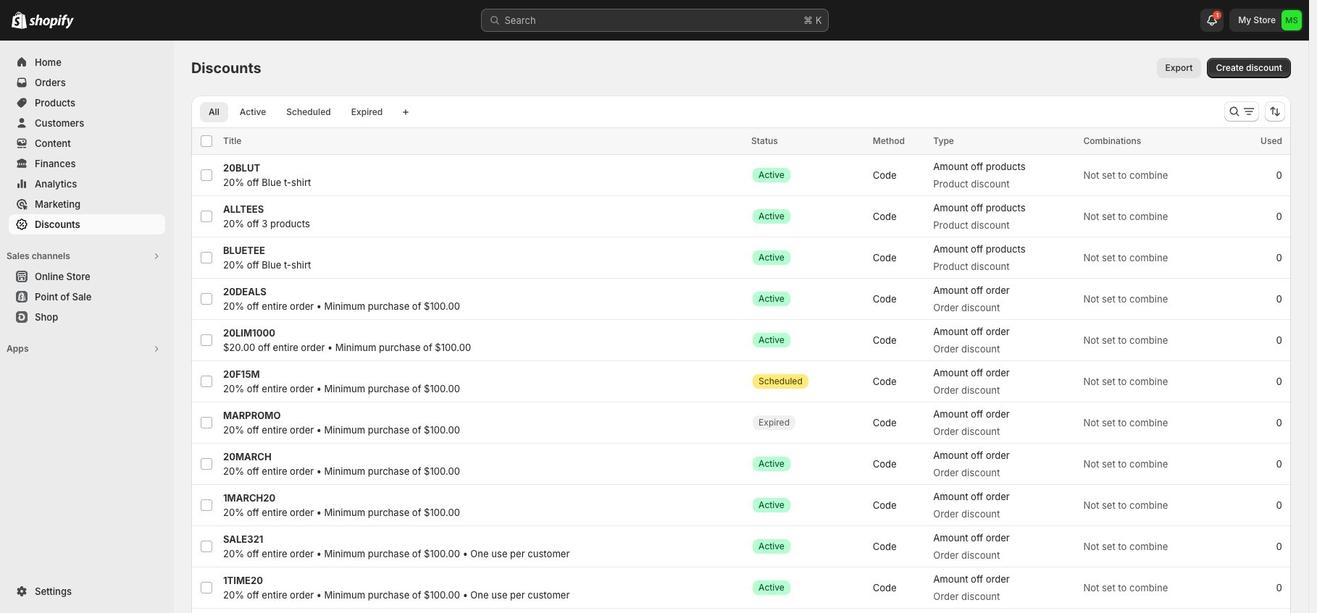 Task type: describe. For each thing, give the bounding box(es) containing it.
0 horizontal spatial shopify image
[[12, 12, 27, 29]]

1 horizontal spatial shopify image
[[29, 14, 74, 29]]



Task type: vqa. For each thing, say whether or not it's contained in the screenshot.
Pagination element
no



Task type: locate. For each thing, give the bounding box(es) containing it.
my store image
[[1282, 10, 1302, 30]]

tab list
[[197, 101, 394, 122]]

shopify image
[[12, 12, 27, 29], [29, 14, 74, 29]]



